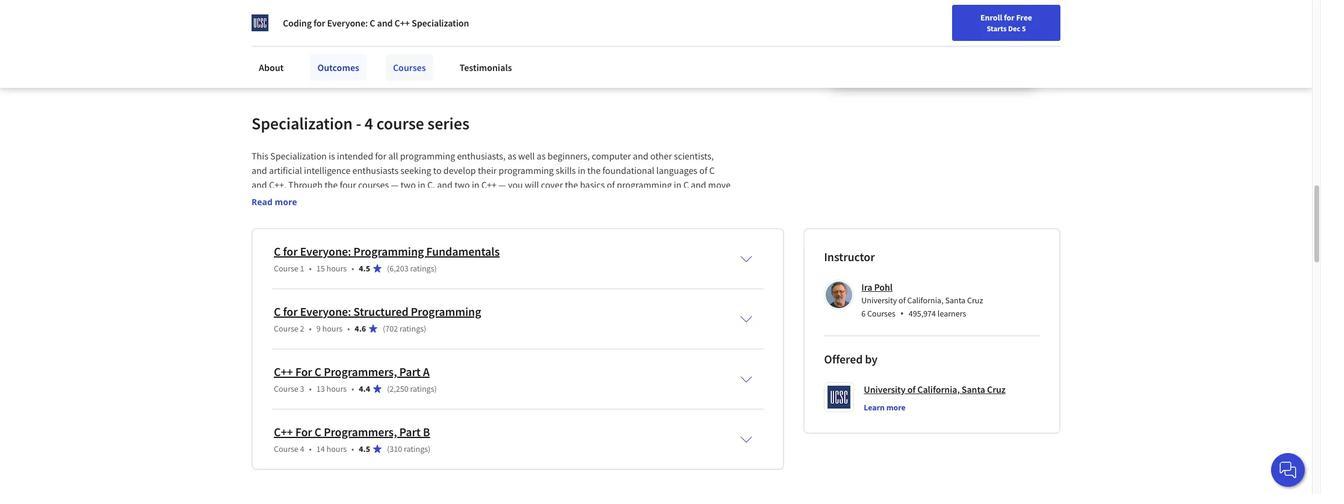 Task type: describe. For each thing, give the bounding box(es) containing it.
learners
[[938, 308, 966, 319]]

courses
[[358, 179, 389, 191]]

california, inside ira pohl university of california, santa cruz 6 courses • 495,974 learners
[[908, 295, 944, 306]]

higher-
[[695, 193, 724, 205]]

in down prepare
[[504, 208, 512, 220]]

university of california, santa cruz image
[[252, 14, 269, 31]]

review
[[471, 38, 497, 50]]

for for c
[[314, 17, 325, 29]]

702
[[385, 323, 398, 334]]

c++ up course 4 • 14 hours •
[[274, 424, 293, 439]]

part for b
[[399, 424, 421, 439]]

their
[[478, 164, 497, 176]]

hours for c for everyone: structured programming
[[322, 323, 343, 334]]

find
[[978, 14, 994, 25]]

course 2 • 9 hours •
[[274, 323, 350, 334]]

course 1 • 15 hours •
[[274, 263, 354, 274]]

or
[[482, 23, 490, 35]]

c++ for c programmers, part b link
[[274, 424, 430, 439]]

c up move
[[710, 164, 715, 176]]

this
[[290, 23, 305, 35]]

to up c,
[[433, 164, 442, 176]]

coding for everyone: c and c++ specialization
[[283, 17, 469, 29]]

4.5 for programmers,
[[359, 444, 370, 454]]

offered
[[824, 352, 863, 367]]

beginners,
[[548, 150, 590, 162]]

evaluation
[[460, 208, 502, 220]]

on inside add this credential to your linkedin profile, resume, or cv share it on social media and in your performance review
[[305, 38, 315, 50]]

c,
[[427, 179, 435, 191]]

• right 15
[[352, 263, 354, 274]]

social
[[317, 38, 341, 50]]

1 two from the left
[[401, 179, 416, 191]]

languages
[[657, 164, 698, 176]]

a
[[645, 193, 650, 205]]

c for everyone: structured programming link
[[274, 304, 481, 319]]

c++ up algorithms
[[354, 193, 369, 205]]

prepare
[[503, 193, 535, 205]]

1 vertical spatial cruz
[[987, 383, 1006, 395]]

the up apply
[[565, 179, 578, 191]]

through
[[288, 179, 323, 191]]

specialization - 4 course series
[[252, 113, 470, 134]]

for for starts
[[1004, 12, 1015, 23]]

495,974
[[909, 308, 936, 319]]

courses inside ira pohl university of california, santa cruz 6 courses • 495,974 learners
[[868, 308, 896, 319]]

0 vertical spatial you
[[508, 179, 523, 191]]

c up 14
[[315, 424, 321, 439]]

4.5 for programming
[[359, 263, 370, 274]]

3
[[300, 383, 304, 394]]

courses link
[[386, 54, 433, 81]]

2,250
[[390, 383, 409, 394]]

pohl
[[874, 281, 893, 293]]

) for c for everyone: programming fundamentals
[[434, 263, 437, 274]]

c left linkedin
[[370, 17, 375, 29]]

university of california, santa cruz link
[[864, 382, 1006, 397]]

to left a
[[634, 193, 643, 205]]

• right the 3
[[309, 383, 312, 394]]

read more button
[[252, 196, 297, 208]]

0 horizontal spatial your
[[360, 23, 378, 35]]

the down c++.
[[274, 193, 288, 205]]

) for c++ for c programmers, part b
[[428, 444, 431, 454]]

and up foundational
[[633, 150, 649, 162]]

other
[[650, 150, 672, 162]]

to up level
[[264, 193, 272, 205]]

for for c++ for c programmers, part b
[[295, 424, 312, 439]]

specialization inside this specialization is intended for all programming enthusiasts, as well as beginners, computer and other scientists, and artificial intelligence enthusiasts seeking to develop their programming skills in the foundational languages of c and c++. through the four courses — two in c, and two in c++ — you will cover the basics of programming in c and move on to the more advanced c++ semantics and syntax, which will prepare you to apply these skills to a number of higher- level problems using ai algorithms and monte carlo evaluation in complex games.
[[270, 150, 327, 162]]

c++ left profile,
[[395, 17, 410, 29]]

• left 14
[[309, 444, 312, 454]]

in up basics
[[578, 164, 586, 176]]

learn more
[[864, 402, 906, 413]]

structured
[[354, 304, 409, 319]]

syntax,
[[431, 193, 459, 205]]

( 6,203 ratings )
[[387, 263, 437, 274]]

share
[[272, 38, 295, 50]]

monte
[[409, 208, 434, 220]]

scientists,
[[674, 150, 714, 162]]

) for c++ for c programmers, part a
[[434, 383, 437, 394]]

c down problems on the left top
[[274, 244, 281, 259]]

add this credential to your linkedin profile, resume, or cv share it on social media and in your performance review
[[272, 23, 503, 50]]

series
[[428, 113, 470, 134]]

and up monte
[[413, 193, 429, 205]]

• left 4.6
[[347, 323, 350, 334]]

in inside add this credential to your linkedin profile, resume, or cv share it on social media and in your performance review
[[387, 38, 395, 50]]

( 702 ratings )
[[383, 323, 426, 334]]

enroll
[[981, 12, 1003, 23]]

in left c,
[[418, 179, 426, 191]]

new
[[1013, 14, 1029, 25]]

course for c for everyone: programming fundamentals
[[274, 263, 299, 274]]

testimonials link
[[452, 54, 519, 81]]

level
[[252, 208, 271, 220]]

for inside this specialization is intended for all programming enthusiasts, as well as beginners, computer and other scientists, and artificial intelligence enthusiasts seeking to develop their programming skills in the foundational languages of c and c++. through the four courses — two in c, and two in c++ — you will cover the basics of programming in c and move on to the more advanced c++ semantics and syntax, which will prepare you to apply these skills to a number of higher- level problems using ai algorithms and monte carlo evaluation in complex games.
[[375, 150, 387, 162]]

develop
[[444, 164, 476, 176]]

4.6
[[355, 323, 366, 334]]

c++ up "course 3 • 13 hours •"
[[274, 364, 293, 379]]

0 vertical spatial 4
[[365, 113, 373, 134]]

seeking
[[401, 164, 431, 176]]

course 4 • 14 hours •
[[274, 444, 354, 454]]

c++.
[[269, 179, 287, 191]]

to down cover at left top
[[554, 193, 562, 205]]

0 horizontal spatial courses
[[393, 61, 426, 73]]

0 vertical spatial programming
[[354, 244, 424, 259]]

intelligence
[[304, 164, 351, 176]]

for for programming
[[283, 244, 298, 259]]

using
[[313, 208, 335, 220]]

is
[[329, 150, 335, 162]]

and inside add this credential to your linkedin profile, resume, or cv share it on social media and in your performance review
[[370, 38, 385, 50]]

programmers, for b
[[324, 424, 397, 439]]

• left 9
[[309, 323, 312, 334]]

read more
[[252, 196, 297, 208]]

everyone: for structured
[[300, 304, 351, 319]]

course for c++ for c programmers, part a
[[274, 383, 299, 394]]

c down languages
[[684, 179, 689, 191]]

a
[[423, 364, 430, 379]]

ratings for c++ for c programmers, part b
[[404, 444, 428, 454]]

c up 13
[[315, 364, 321, 379]]

which
[[461, 193, 485, 205]]

1 as from the left
[[508, 150, 516, 162]]

enroll for free starts dec 5
[[981, 12, 1032, 33]]

performance
[[417, 38, 469, 50]]

• left 4.4
[[352, 383, 354, 394]]

these
[[588, 193, 611, 205]]

1
[[300, 263, 304, 274]]

algorithms
[[346, 208, 390, 220]]

2
[[300, 323, 304, 334]]

c++ for c programmers, part a
[[274, 364, 430, 379]]

c up course 2 • 9 hours •
[[274, 304, 281, 319]]

media
[[343, 38, 368, 50]]

four
[[340, 179, 356, 191]]

everyone: for c
[[327, 17, 368, 29]]

find your new career link
[[972, 12, 1060, 27]]

the up basics
[[588, 164, 601, 176]]

university of california, santa cruz
[[864, 383, 1006, 395]]

and right c,
[[437, 179, 453, 191]]

course for c++ for c programmers, part b
[[274, 444, 299, 454]]

more for learn more
[[887, 402, 906, 413]]

6,203
[[390, 263, 409, 274]]

cv
[[492, 23, 503, 35]]

intended
[[337, 150, 373, 162]]

1 — from the left
[[391, 179, 399, 191]]

1 vertical spatial will
[[487, 193, 502, 205]]

and down semantics
[[392, 208, 407, 220]]

1 vertical spatial university
[[864, 383, 906, 395]]

hours for c for everyone: programming fundamentals
[[327, 263, 347, 274]]

find your new career
[[978, 14, 1054, 25]]

5
[[1022, 23, 1026, 33]]

santa inside ira pohl university of california, santa cruz 6 courses • 495,974 learners
[[945, 295, 966, 306]]

c for everyone: programming fundamentals
[[274, 244, 500, 259]]

everyone: for programming
[[300, 244, 351, 259]]

and down this
[[252, 164, 267, 176]]

• down the "c++ for c programmers, part b" link
[[352, 444, 354, 454]]

coursera career certificate image
[[833, 0, 1034, 86]]

1 horizontal spatial your
[[397, 38, 415, 50]]

foundational
[[603, 164, 655, 176]]

more for read more
[[275, 196, 297, 208]]

13
[[317, 383, 325, 394]]



Task type: locate. For each thing, give the bounding box(es) containing it.
0 vertical spatial part
[[399, 364, 421, 379]]

courses down add this credential to your linkedin profile, resume, or cv share it on social media and in your performance review
[[393, 61, 426, 73]]

specialization
[[412, 17, 469, 29], [252, 113, 353, 134], [270, 150, 327, 162]]

two down develop
[[455, 179, 470, 191]]

1 4.5 from the top
[[359, 263, 370, 274]]

ratings right 702
[[400, 323, 424, 334]]

the up advanced
[[325, 179, 338, 191]]

) for c for everyone: structured programming
[[424, 323, 426, 334]]

problems
[[273, 208, 311, 220]]

( 2,250 ratings )
[[387, 383, 437, 394]]

more down c++.
[[275, 196, 297, 208]]

1 vertical spatial skills
[[612, 193, 633, 205]]

0 vertical spatial california,
[[908, 295, 944, 306]]

ratings
[[410, 263, 434, 274], [400, 323, 424, 334], [410, 383, 434, 394], [404, 444, 428, 454]]

0 horizontal spatial cruz
[[967, 295, 983, 306]]

programming up a
[[617, 179, 672, 191]]

courses right 6
[[868, 308, 896, 319]]

2 part from the top
[[399, 424, 421, 439]]

(
[[387, 263, 390, 274], [383, 323, 385, 334], [387, 383, 390, 394], [387, 444, 390, 454]]

linkedin
[[380, 23, 415, 35]]

this specialization is intended for all programming enthusiasts, as well as beginners, computer and other scientists, and artificial intelligence enthusiasts seeking to develop their programming skills in the foundational languages of c and c++. through the four courses — two in c, and two in c++ — you will cover the basics of programming in c and move on to the more advanced c++ semantics and syntax, which will prepare you to apply these skills to a number of higher- level problems using ai algorithms and monte carlo evaluation in complex games.
[[252, 150, 733, 220]]

for left all
[[375, 150, 387, 162]]

0 vertical spatial programming
[[400, 150, 455, 162]]

in down languages
[[674, 179, 682, 191]]

•
[[309, 263, 312, 274], [352, 263, 354, 274], [901, 307, 904, 320], [309, 323, 312, 334], [347, 323, 350, 334], [309, 383, 312, 394], [352, 383, 354, 394], [309, 444, 312, 454], [352, 444, 354, 454]]

free
[[1016, 12, 1032, 23]]

4 right -
[[365, 113, 373, 134]]

0 vertical spatial for
[[295, 364, 312, 379]]

0 vertical spatial cruz
[[967, 295, 983, 306]]

0 vertical spatial will
[[525, 179, 539, 191]]

credential
[[307, 23, 348, 35]]

everyone:
[[327, 17, 368, 29], [300, 244, 351, 259], [300, 304, 351, 319]]

on up level
[[252, 193, 262, 205]]

hours right 13
[[327, 383, 347, 394]]

everyone: up media in the top left of the page
[[327, 17, 368, 29]]

1 vertical spatial everyone:
[[300, 244, 351, 259]]

c++ for c programmers, part b
[[274, 424, 430, 439]]

( right 4.4
[[387, 383, 390, 394]]

outcomes
[[318, 61, 359, 73]]

2 4.5 from the top
[[359, 444, 370, 454]]

fundamentals
[[426, 244, 500, 259]]

on inside this specialization is intended for all programming enthusiasts, as well as beginners, computer and other scientists, and artificial intelligence enthusiasts seeking to develop their programming skills in the foundational languages of c and c++. through the four courses — two in c, and two in c++ — you will cover the basics of programming in c and move on to the more advanced c++ semantics and syntax, which will prepare you to apply these skills to a number of higher- level problems using ai algorithms and monte carlo evaluation in complex games.
[[252, 193, 262, 205]]

university down ira pohl link
[[862, 295, 897, 306]]

4 course from the top
[[274, 444, 299, 454]]

0 horizontal spatial you
[[508, 179, 523, 191]]

4
[[365, 113, 373, 134], [300, 444, 304, 454]]

as right the well on the top left
[[537, 150, 546, 162]]

courses
[[393, 61, 426, 73], [868, 308, 896, 319]]

1 vertical spatial california,
[[918, 383, 960, 395]]

everyone: up 9
[[300, 304, 351, 319]]

specialization up the is
[[252, 113, 353, 134]]

and left profile,
[[377, 17, 393, 29]]

• left 495,974
[[901, 307, 904, 320]]

your inside find your new career link
[[995, 14, 1011, 25]]

1 part from the top
[[399, 364, 421, 379]]

instructor
[[824, 249, 875, 264]]

in up which at left
[[472, 179, 480, 191]]

will
[[525, 179, 539, 191], [487, 193, 502, 205]]

1 vertical spatial programmers,
[[324, 424, 397, 439]]

it
[[297, 38, 303, 50]]

1 programmers, from the top
[[324, 364, 397, 379]]

of
[[700, 164, 708, 176], [607, 179, 615, 191], [685, 193, 693, 205], [899, 295, 906, 306], [908, 383, 916, 395]]

course left the 3
[[274, 383, 299, 394]]

carlo
[[436, 208, 458, 220]]

ratings for c for everyone: programming fundamentals
[[410, 263, 434, 274]]

programming up seeking
[[400, 150, 455, 162]]

2 programmers, from the top
[[324, 424, 397, 439]]

this
[[252, 150, 268, 162]]

) down fundamentals
[[434, 263, 437, 274]]

by
[[865, 352, 878, 367]]

0 horizontal spatial two
[[401, 179, 416, 191]]

1 horizontal spatial courses
[[868, 308, 896, 319]]

everyone: up 15
[[300, 244, 351, 259]]

hours right 15
[[327, 263, 347, 274]]

artificial
[[269, 164, 302, 176]]

programmers, up 4.4
[[324, 364, 397, 379]]

as left the well on the top left
[[508, 150, 516, 162]]

0 horizontal spatial on
[[252, 193, 262, 205]]

programming up 6,203
[[354, 244, 424, 259]]

two down seeking
[[401, 179, 416, 191]]

2 horizontal spatial your
[[995, 14, 1011, 25]]

and up read
[[252, 179, 267, 191]]

more right the learn
[[887, 402, 906, 413]]

for up dec
[[1004, 12, 1015, 23]]

all
[[388, 150, 398, 162]]

skills
[[556, 164, 576, 176], [612, 193, 633, 205]]

skills right these
[[612, 193, 633, 205]]

0 vertical spatial courses
[[393, 61, 426, 73]]

2 vertical spatial programming
[[617, 179, 672, 191]]

number
[[652, 193, 683, 205]]

university inside ira pohl university of california, santa cruz 6 courses • 495,974 learners
[[862, 295, 897, 306]]

) right 702
[[424, 323, 426, 334]]

hours right 9
[[322, 323, 343, 334]]

will up 'evaluation'
[[487, 193, 502, 205]]

ira
[[862, 281, 873, 293]]

310
[[390, 444, 402, 454]]

0 vertical spatial santa
[[945, 295, 966, 306]]

4.5
[[359, 263, 370, 274], [359, 444, 370, 454]]

2 course from the top
[[274, 323, 299, 334]]

and down coding for everyone: c and c++ specialization
[[370, 38, 385, 50]]

14
[[317, 444, 325, 454]]

ratings right "310"
[[404, 444, 428, 454]]

will up prepare
[[525, 179, 539, 191]]

ira pohl university of california, santa cruz 6 courses • 495,974 learners
[[862, 281, 983, 320]]

for right coding
[[314, 17, 325, 29]]

1 horizontal spatial programming
[[499, 164, 554, 176]]

1 horizontal spatial as
[[537, 150, 546, 162]]

programming
[[400, 150, 455, 162], [499, 164, 554, 176], [617, 179, 672, 191]]

course for c for everyone: structured programming
[[274, 323, 299, 334]]

6
[[862, 308, 866, 319]]

4.5 down the "c++ for c programmers, part b" link
[[359, 444, 370, 454]]

( 310 ratings )
[[387, 444, 431, 454]]

on
[[305, 38, 315, 50], [252, 193, 262, 205]]

part for a
[[399, 364, 421, 379]]

)
[[434, 263, 437, 274], [424, 323, 426, 334], [434, 383, 437, 394], [428, 444, 431, 454]]

ratings for c++ for c programmers, part a
[[410, 383, 434, 394]]

course left 14
[[274, 444, 299, 454]]

computer
[[592, 150, 631, 162]]

cruz inside ira pohl university of california, santa cruz 6 courses • 495,974 learners
[[967, 295, 983, 306]]

c++
[[395, 17, 410, 29], [482, 179, 497, 191], [354, 193, 369, 205], [274, 364, 293, 379], [274, 424, 293, 439]]

) right 2,250
[[434, 383, 437, 394]]

( for c for everyone: programming fundamentals
[[387, 263, 390, 274]]

1 vertical spatial 4
[[300, 444, 304, 454]]

9
[[317, 323, 321, 334]]

basics
[[580, 179, 605, 191]]

4 left 14
[[300, 444, 304, 454]]

california, inside university of california, santa cruz link
[[918, 383, 960, 395]]

programming
[[354, 244, 424, 259], [411, 304, 481, 319]]

advanced
[[313, 193, 352, 205]]

2 horizontal spatial programming
[[617, 179, 672, 191]]

c for everyone: programming fundamentals link
[[274, 244, 500, 259]]

profile,
[[417, 23, 445, 35]]

1 for from the top
[[295, 364, 312, 379]]

cruz
[[967, 295, 983, 306], [987, 383, 1006, 395]]

programmers, up "310"
[[324, 424, 397, 439]]

part left a in the left bottom of the page
[[399, 364, 421, 379]]

2 — from the left
[[499, 179, 506, 191]]

0 horizontal spatial will
[[487, 193, 502, 205]]

0 vertical spatial university
[[862, 295, 897, 306]]

course
[[377, 113, 424, 134]]

for inside enroll for free starts dec 5
[[1004, 12, 1015, 23]]

ira pohl image
[[826, 282, 853, 308]]

california,
[[908, 295, 944, 306], [918, 383, 960, 395]]

None search field
[[172, 8, 461, 32]]

to inside add this credential to your linkedin profile, resume, or cv share it on social media and in your performance review
[[349, 23, 358, 35]]

c++ down 'their'
[[482, 179, 497, 191]]

1 horizontal spatial will
[[525, 179, 539, 191]]

testimonials
[[460, 61, 512, 73]]

in
[[387, 38, 395, 50], [578, 164, 586, 176], [418, 179, 426, 191], [472, 179, 480, 191], [674, 179, 682, 191], [504, 208, 512, 220]]

of inside university of california, santa cruz link
[[908, 383, 916, 395]]

c++ for c programmers, part a link
[[274, 364, 430, 379]]

specialization up 'artificial'
[[270, 150, 327, 162]]

you up prepare
[[508, 179, 523, 191]]

skills down the "beginners,"
[[556, 164, 576, 176]]

of inside ira pohl university of california, santa cruz 6 courses • 495,974 learners
[[899, 295, 906, 306]]

0 vertical spatial programmers,
[[324, 364, 397, 379]]

for up the 3
[[295, 364, 312, 379]]

0 vertical spatial specialization
[[412, 17, 469, 29]]

3 course from the top
[[274, 383, 299, 394]]

4.4
[[359, 383, 370, 394]]

for up course 2 • 9 hours •
[[283, 304, 298, 319]]

career
[[1031, 14, 1054, 25]]

0 horizontal spatial 4
[[300, 444, 304, 454]]

to up media in the top left of the page
[[349, 23, 358, 35]]

course left 1
[[274, 263, 299, 274]]

2 for from the top
[[295, 424, 312, 439]]

1 vertical spatial 4.5
[[359, 444, 370, 454]]

and up higher-
[[691, 179, 706, 191]]

0 vertical spatial skills
[[556, 164, 576, 176]]

1 vertical spatial programming
[[411, 304, 481, 319]]

course
[[274, 263, 299, 274], [274, 323, 299, 334], [274, 383, 299, 394], [274, 444, 299, 454]]

0 horizontal spatial —
[[391, 179, 399, 191]]

1 horizontal spatial —
[[499, 179, 506, 191]]

specialization up performance
[[412, 17, 469, 29]]

2 two from the left
[[455, 179, 470, 191]]

santa
[[945, 295, 966, 306], [962, 383, 986, 395]]

0 horizontal spatial as
[[508, 150, 516, 162]]

—
[[391, 179, 399, 191], [499, 179, 506, 191]]

for for structured
[[283, 304, 298, 319]]

2 vertical spatial specialization
[[270, 150, 327, 162]]

• right 1
[[309, 263, 312, 274]]

15
[[317, 263, 325, 274]]

0 horizontal spatial programming
[[400, 150, 455, 162]]

learn
[[864, 402, 885, 413]]

outcomes link
[[310, 54, 367, 81]]

2 as from the left
[[537, 150, 546, 162]]

4.5 down c for everyone: programming fundamentals
[[359, 263, 370, 274]]

complex
[[514, 208, 548, 220]]

b
[[423, 424, 430, 439]]

( down c++ for c programmers, part b at the left of page
[[387, 444, 390, 454]]

for
[[1004, 12, 1015, 23], [314, 17, 325, 29], [375, 150, 387, 162], [283, 244, 298, 259], [283, 304, 298, 319]]

hours right 14
[[327, 444, 347, 454]]

1 course from the top
[[274, 263, 299, 274]]

programmers, for a
[[324, 364, 397, 379]]

( down c for everyone: programming fundamentals link
[[387, 263, 390, 274]]

2 vertical spatial everyone:
[[300, 304, 351, 319]]

• inside ira pohl university of california, santa cruz 6 courses • 495,974 learners
[[901, 307, 904, 320]]

hours for c++ for c programmers, part b
[[327, 444, 347, 454]]

1 horizontal spatial cruz
[[987, 383, 1006, 395]]

enthusiasts
[[353, 164, 399, 176]]

1 horizontal spatial 4
[[365, 113, 373, 134]]

chat with us image
[[1279, 461, 1298, 480]]

on right "it"
[[305, 38, 315, 50]]

1 vertical spatial on
[[252, 193, 262, 205]]

1 horizontal spatial two
[[455, 179, 470, 191]]

ratings right 6,203
[[410, 263, 434, 274]]

1 vertical spatial part
[[399, 424, 421, 439]]

add
[[272, 23, 288, 35]]

move
[[708, 179, 731, 191]]

hours for c++ for c programmers, part a
[[327, 383, 347, 394]]

for up course 1 • 15 hours •
[[283, 244, 298, 259]]

) down 'b'
[[428, 444, 431, 454]]

ratings for c for everyone: structured programming
[[400, 323, 424, 334]]

( for c for everyone: structured programming
[[383, 323, 385, 334]]

learn more button
[[864, 402, 906, 414]]

( for c++ for c programmers, part a
[[387, 383, 390, 394]]

programming up ( 702 ratings )
[[411, 304, 481, 319]]

1 vertical spatial for
[[295, 424, 312, 439]]

1 horizontal spatial on
[[305, 38, 315, 50]]

for for c++ for c programmers, part a
[[295, 364, 312, 379]]

ratings down a in the left bottom of the page
[[410, 383, 434, 394]]

santa inside university of california, santa cruz link
[[962, 383, 986, 395]]

course 3 • 13 hours •
[[274, 383, 354, 394]]

1 horizontal spatial you
[[537, 193, 552, 205]]

games.
[[550, 208, 579, 220]]

( for c++ for c programmers, part b
[[387, 444, 390, 454]]

more inside this specialization is intended for all programming enthusiasts, as well as beginners, computer and other scientists, and artificial intelligence enthusiasts seeking to develop their programming skills in the foundational languages of c and c++. through the four courses — two in c, and two in c++ — you will cover the basics of programming in c and move on to the more advanced c++ semantics and syntax, which will prepare you to apply these skills to a number of higher- level problems using ai algorithms and monte carlo evaluation in complex games.
[[290, 193, 311, 205]]

1 vertical spatial specialization
[[252, 113, 353, 134]]

— up prepare
[[499, 179, 506, 191]]

read
[[252, 196, 273, 208]]

1 vertical spatial you
[[537, 193, 552, 205]]

1 vertical spatial programming
[[499, 164, 554, 176]]

you down cover at left top
[[537, 193, 552, 205]]

0 vertical spatial 4.5
[[359, 263, 370, 274]]

1 horizontal spatial skills
[[612, 193, 633, 205]]

( down structured
[[383, 323, 385, 334]]

part left 'b'
[[399, 424, 421, 439]]

0 vertical spatial everyone:
[[327, 17, 368, 29]]

0 horizontal spatial skills
[[556, 164, 576, 176]]

1 vertical spatial santa
[[962, 383, 986, 395]]

1 vertical spatial courses
[[868, 308, 896, 319]]

0 vertical spatial on
[[305, 38, 315, 50]]

offered by
[[824, 352, 878, 367]]



Task type: vqa. For each thing, say whether or not it's contained in the screenshot.


